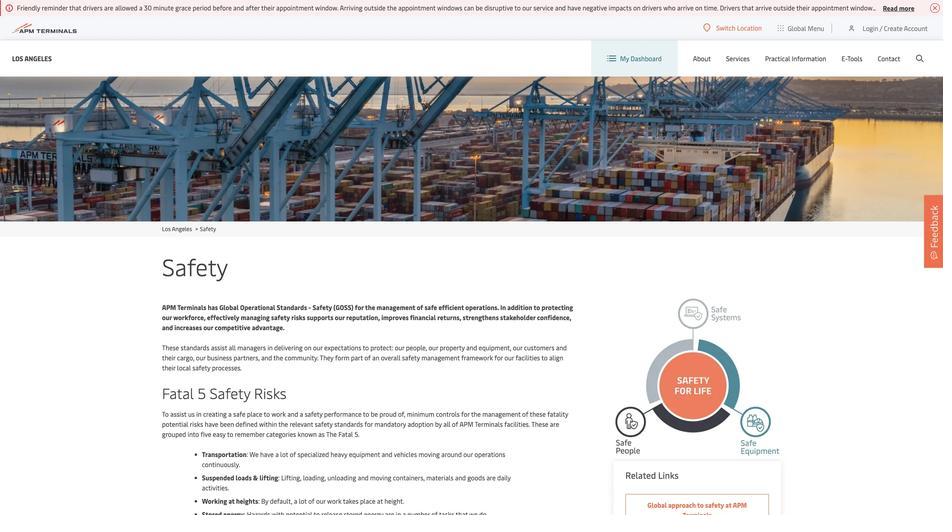 Task type: vqa. For each thing, say whether or not it's contained in the screenshot.
Hazardous Cutoff Button
no



Task type: locate. For each thing, give the bounding box(es) containing it.
work up within
[[271, 410, 286, 419]]

financial
[[410, 313, 436, 322]]

0 vertical spatial these
[[162, 343, 179, 352]]

1 horizontal spatial these
[[531, 420, 548, 429]]

place right the takes on the left bottom of page
[[360, 497, 375, 506]]

these up the cargo,
[[162, 343, 179, 352]]

1 appointment from the left
[[276, 3, 314, 12]]

before
[[213, 3, 232, 12]]

1 arrive from the left
[[677, 3, 694, 12]]

1 horizontal spatial fatal
[[338, 430, 353, 439]]

0 horizontal spatial safe
[[233, 410, 245, 419]]

0 vertical spatial global
[[788, 24, 806, 32]]

heavy
[[331, 450, 347, 459]]

safety down processes.
[[210, 383, 250, 403]]

processes.
[[212, 364, 242, 372]]

in left delivering
[[267, 343, 273, 352]]

0 horizontal spatial are
[[104, 3, 113, 12]]

on left time.
[[695, 3, 702, 12]]

safety
[[271, 313, 290, 322], [402, 353, 420, 362], [192, 364, 210, 372], [305, 410, 323, 419], [315, 420, 333, 429], [705, 501, 724, 510]]

2 horizontal spatial management
[[482, 410, 521, 419]]

switch location
[[716, 23, 762, 32]]

2 horizontal spatial apm
[[733, 501, 747, 510]]

2 vertical spatial are
[[486, 474, 496, 482]]

apm inside apm terminals has global operational standards - safety (goss) for the management of safe efficient operations. in addition to protecting our workforce, effectively managing safety risks supports our reputation, improves financial returns, strengthens stakeholder confidence, and increases our competitive advantage.
[[162, 303, 176, 312]]

1 horizontal spatial los
[[162, 225, 171, 233]]

0 horizontal spatial :
[[247, 450, 248, 459]]

to right disruptive
[[515, 3, 521, 12]]

los for los angeles > safety
[[162, 225, 171, 233]]

1 vertical spatial lot
[[299, 497, 307, 506]]

moving up the 'height.'
[[370, 474, 391, 482]]

defined
[[236, 420, 258, 429]]

for
[[355, 303, 364, 312], [495, 353, 503, 362], [461, 410, 470, 419], [365, 420, 373, 429]]

in right us
[[196, 410, 201, 419]]

friendly reminder that drivers are allowed a 30 minute grace period before and after their appointment window. arriving outside the appointment windows can be disruptive to our service and have negative impacts on drivers who arrive on time. drivers that arrive outside their appointment window will be turned away. to re
[[17, 3, 943, 12]]

our right around
[[463, 450, 473, 459]]

global left menu
[[788, 24, 806, 32]]

place inside to assist us in creating a safe place to work and a safety performance to be proud of, minimum controls for the management of these fatality potential risks have been defined within the relevant safety standards for mandatory adoption by all of apm terminals facilities. these are grouped into five easy to remember categories known as the fatal 5.
[[247, 410, 262, 419]]

risks
[[291, 313, 305, 322], [190, 420, 203, 429]]

0 horizontal spatial that
[[69, 3, 81, 12]]

tools
[[847, 54, 862, 63]]

1 vertical spatial risks
[[190, 420, 203, 429]]

work left the takes on the left bottom of page
[[327, 497, 342, 506]]

of inside apm terminals has global operational standards - safety (goss) for the management of safe efficient operations. in addition to protecting our workforce, effectively managing safety risks supports our reputation, improves financial returns, strengthens stakeholder confidence, and increases our competitive advantage.
[[417, 303, 423, 312]]

controls
[[436, 410, 460, 419]]

global left approach
[[647, 501, 667, 510]]

1 vertical spatial apm
[[460, 420, 473, 429]]

0 vertical spatial place
[[247, 410, 262, 419]]

to assist us in creating a safe place to work and a safety performance to be proud of, minimum controls for the management of these fatality potential risks have been defined within the relevant safety standards for mandatory adoption by all of apm terminals facilities. these are grouped into five easy to remember categories known as the fatal 5.
[[162, 410, 568, 439]]

competitive
[[215, 323, 250, 332]]

2 horizontal spatial terminals
[[683, 511, 712, 515]]

apm inside global approach to safety at apm terminals
[[733, 501, 747, 510]]

global inside apm terminals has global operational standards - safety (goss) for the management of safe efficient operations. in addition to protecting our workforce, effectively managing safety risks supports our reputation, improves financial returns, strengthens stakeholder confidence, and increases our competitive advantage.
[[219, 303, 239, 312]]

0 horizontal spatial drivers
[[83, 3, 103, 12]]

working
[[202, 497, 227, 506]]

1 vertical spatial work
[[327, 497, 342, 506]]

2 horizontal spatial appointment
[[811, 3, 849, 12]]

1 vertical spatial :
[[278, 474, 280, 482]]

assist inside the these standards assist all managers in delivering on our expectations to protect: our people, our property and equipment, our customers and their cargo, our business partners, and the community. they form part of an overall safety management framework for our facilities to align their local safety processes.
[[211, 343, 227, 352]]

of up the financial
[[417, 303, 423, 312]]

1 horizontal spatial risks
[[291, 313, 305, 322]]

of left specialized
[[290, 450, 296, 459]]

all up business
[[229, 343, 236, 352]]

: left we
[[247, 450, 248, 459]]

menu
[[808, 24, 824, 32]]

have left negative
[[567, 3, 581, 12]]

allowed
[[115, 3, 138, 12]]

standards inside the these standards assist all managers in delivering on our expectations to protect: our people, our property and equipment, our customers and their cargo, our business partners, and the community. they form part of an overall safety management framework for our facilities to align their local safety processes.
[[181, 343, 209, 352]]

and
[[233, 3, 244, 12], [555, 3, 566, 12], [162, 323, 173, 332], [466, 343, 477, 352], [556, 343, 567, 352], [261, 353, 272, 362], [287, 410, 298, 419], [382, 450, 392, 459], [358, 474, 369, 482], [455, 474, 466, 482]]

for down equipment,
[[495, 353, 503, 362]]

0 horizontal spatial appointment
[[276, 3, 314, 12]]

and inside : we have a lot of specialized heavy equipment and vehicles moving around our operations continuously.
[[382, 450, 392, 459]]

login
[[863, 24, 878, 32]]

: left lifting, on the bottom left of page
[[278, 474, 280, 482]]

are inside to assist us in creating a safe place to work and a safety performance to be proud of, minimum controls for the management of these fatality potential risks have been defined within the relevant safety standards for mandatory adoption by all of apm terminals facilities. these are grouped into five easy to remember categories known as the fatal 5.
[[550, 420, 559, 429]]

lot
[[280, 450, 288, 459], [299, 497, 307, 506]]

2 horizontal spatial :
[[278, 474, 280, 482]]

on up the community.
[[304, 343, 311, 352]]

1 horizontal spatial appointment
[[398, 3, 436, 12]]

0 horizontal spatial terminals
[[177, 303, 206, 312]]

and left goods
[[455, 474, 466, 482]]

0 vertical spatial assist
[[211, 343, 227, 352]]

1 horizontal spatial assist
[[211, 343, 227, 352]]

been
[[220, 420, 234, 429]]

1 horizontal spatial management
[[421, 353, 460, 362]]

1 vertical spatial terminals
[[475, 420, 503, 429]]

0 horizontal spatial all
[[229, 343, 236, 352]]

appointment left windows at the top
[[398, 3, 436, 12]]

0 vertical spatial standards
[[181, 343, 209, 352]]

2 horizontal spatial global
[[788, 24, 806, 32]]

for up 'reputation,'
[[355, 303, 364, 312]]

arrive
[[677, 3, 694, 12], [755, 3, 772, 12]]

global approach to safety at apm terminals
[[647, 501, 747, 515]]

and left vehicles at the bottom of the page
[[382, 450, 392, 459]]

1 vertical spatial assist
[[170, 410, 187, 419]]

1 vertical spatial safe
[[233, 410, 245, 419]]

local
[[177, 364, 191, 372]]

assist
[[211, 343, 227, 352], [170, 410, 187, 419]]

la-online services image
[[0, 77, 943, 222]]

re
[[941, 3, 943, 12]]

management inside the these standards assist all managers in delivering on our expectations to protect: our people, our property and equipment, our customers and their cargo, our business partners, and the community. they form part of an overall safety management framework for our facilities to align their local safety processes.
[[421, 353, 460, 362]]

0 vertical spatial in
[[267, 343, 273, 352]]

0 horizontal spatial in
[[196, 410, 201, 419]]

login / create account link
[[848, 16, 928, 40]]

1 horizontal spatial in
[[267, 343, 273, 352]]

are left the allowed
[[104, 3, 113, 12]]

terminals inside apm terminals has global operational standards - safety (goss) for the management of safe efficient operations. in addition to protecting our workforce, effectively managing safety risks supports our reputation, improves financial returns, strengthens stakeholder confidence, and increases our competitive advantage.
[[177, 303, 206, 312]]

assist up potential
[[170, 410, 187, 419]]

on
[[633, 3, 640, 12], [695, 3, 702, 12], [304, 343, 311, 352]]

safe up the financial
[[425, 303, 437, 312]]

and up align
[[556, 343, 567, 352]]

lot down categories
[[280, 450, 288, 459]]

of
[[417, 303, 423, 312], [365, 353, 371, 362], [522, 410, 528, 419], [452, 420, 458, 429], [290, 450, 296, 459], [308, 497, 315, 506]]

our
[[522, 3, 532, 12], [162, 313, 172, 322], [335, 313, 345, 322], [203, 323, 213, 332], [313, 343, 323, 352], [395, 343, 404, 352], [429, 343, 438, 352], [513, 343, 522, 352], [196, 353, 206, 362], [504, 353, 514, 362], [463, 450, 473, 459], [316, 497, 326, 506]]

fatal left 5.
[[338, 430, 353, 439]]

0 horizontal spatial fatal
[[162, 383, 194, 403]]

a
[[139, 3, 142, 12], [228, 410, 232, 419], [300, 410, 303, 419], [275, 450, 279, 459], [294, 497, 297, 506]]

terminals up workforce,
[[177, 303, 206, 312]]

safety
[[200, 225, 216, 233], [162, 251, 228, 283], [313, 303, 332, 312], [210, 383, 250, 403]]

protect:
[[370, 343, 393, 352]]

2 horizontal spatial at
[[725, 501, 732, 510]]

our down loading,
[[316, 497, 326, 506]]

0 vertical spatial management
[[377, 303, 415, 312]]

los angeles link
[[12, 53, 52, 63], [162, 225, 192, 233]]

risks down standards
[[291, 313, 305, 322]]

work
[[271, 410, 286, 419], [327, 497, 342, 506]]

0 horizontal spatial los
[[12, 54, 23, 63]]

0 vertical spatial los angeles link
[[12, 53, 52, 63]]

2 vertical spatial :
[[258, 497, 260, 506]]

lot right default,
[[299, 497, 307, 506]]

work inside to assist us in creating a safe place to work and a safety performance to be proud of, minimum controls for the management of these fatality potential risks have been defined within the relevant safety standards for mandatory adoption by all of apm terminals facilities. these are grouped into five easy to remember categories known as the fatal 5.
[[271, 410, 286, 419]]

1 horizontal spatial safe
[[425, 303, 437, 312]]

management up the facilities.
[[482, 410, 521, 419]]

2 that from the left
[[742, 3, 754, 12]]

are down fatality
[[550, 420, 559, 429]]

in inside the these standards assist all managers in delivering on our expectations to protect: our people, our property and equipment, our customers and their cargo, our business partners, and the community. they form part of an overall safety management framework for our facilities to align their local safety processes.
[[267, 343, 273, 352]]

are left the daily on the bottom right of the page
[[486, 474, 496, 482]]

terminals
[[177, 303, 206, 312], [475, 420, 503, 429], [683, 511, 712, 515]]

0 vertical spatial los
[[12, 54, 23, 63]]

terminals left the facilities.
[[475, 420, 503, 429]]

angeles
[[24, 54, 52, 63], [172, 225, 192, 233]]

management inside apm terminals has global operational standards - safety (goss) for the management of safe efficient operations. in addition to protecting our workforce, effectively managing safety risks supports our reputation, improves financial returns, strengthens stakeholder confidence, and increases our competitive advantage.
[[377, 303, 415, 312]]

an
[[372, 353, 379, 362]]

activities.
[[202, 484, 229, 492]]

0 horizontal spatial risks
[[190, 420, 203, 429]]

all right by
[[443, 420, 450, 429]]

0 horizontal spatial global
[[219, 303, 239, 312]]

efficient
[[439, 303, 464, 312]]

safety down > on the left
[[162, 251, 228, 283]]

moving inside : we have a lot of specialized heavy equipment and vehicles moving around our operations continuously.
[[418, 450, 440, 459]]

to up part
[[363, 343, 369, 352]]

drivers left who
[[642, 3, 662, 12]]

1 horizontal spatial :
[[258, 497, 260, 506]]

all inside the these standards assist all managers in delivering on our expectations to protect: our people, our property and equipment, our customers and their cargo, our business partners, and the community. they form part of an overall safety management framework for our facilities to align their local safety processes.
[[229, 343, 236, 352]]

arriving
[[340, 3, 363, 12]]

risks up into
[[190, 420, 203, 429]]

0 vertical spatial moving
[[418, 450, 440, 459]]

moving inside : lifting, loading, unloading and moving containers, materials and goods are daily activities.
[[370, 474, 391, 482]]

safe inside apm terminals has global operational standards - safety (goss) for the management of safe efficient operations. in addition to protecting our workforce, effectively managing safety risks supports our reputation, improves financial returns, strengthens stakeholder confidence, and increases our competitive advantage.
[[425, 303, 437, 312]]

0 horizontal spatial assist
[[170, 410, 187, 419]]

that right reminder
[[69, 3, 81, 12]]

1 horizontal spatial are
[[486, 474, 496, 482]]

: inside : we have a lot of specialized heavy equipment and vehicles moving around our operations continuously.
[[247, 450, 248, 459]]

us
[[188, 410, 195, 419]]

mandatory
[[374, 420, 406, 429]]

partners,
[[234, 353, 260, 362]]

disruptive
[[484, 3, 513, 12]]

global for global approach to safety at apm terminals
[[647, 501, 667, 510]]

1 vertical spatial all
[[443, 420, 450, 429]]

contact button
[[878, 40, 900, 77]]

safe up defined
[[233, 410, 245, 419]]

0 vertical spatial all
[[229, 343, 236, 352]]

1 horizontal spatial all
[[443, 420, 450, 429]]

2 horizontal spatial are
[[550, 420, 559, 429]]

transportation
[[202, 450, 247, 459]]

they
[[320, 353, 334, 362]]

outside right arriving
[[364, 3, 386, 12]]

0 horizontal spatial lot
[[280, 450, 288, 459]]

standards inside to assist us in creating a safe place to work and a safety performance to be proud of, minimum controls for the management of these fatality potential risks have been defined within the relevant safety standards for mandatory adoption by all of apm terminals facilities. these are grouped into five easy to remember categories known as the fatal 5.
[[334, 420, 363, 429]]

standards down performance
[[334, 420, 363, 429]]

: we have a lot of specialized heavy equipment and vehicles moving around our operations continuously.
[[202, 450, 505, 469]]

that
[[69, 3, 81, 12], [742, 3, 754, 12]]

and right service
[[555, 3, 566, 12]]

safety down people, at the bottom of the page
[[402, 353, 420, 362]]

angeles for los angeles
[[24, 54, 52, 63]]

performance
[[324, 410, 362, 419]]

0 horizontal spatial angeles
[[24, 54, 52, 63]]

terminals down approach
[[683, 511, 712, 515]]

1 horizontal spatial outside
[[773, 3, 795, 12]]

0 vertical spatial risks
[[291, 313, 305, 322]]

apm terminals approach to safety image
[[613, 297, 781, 459]]

1 vertical spatial moving
[[370, 474, 391, 482]]

: inside : lifting, loading, unloading and moving containers, materials and goods are daily activities.
[[278, 474, 280, 482]]

1 horizontal spatial global
[[647, 501, 667, 510]]

and left increases
[[162, 323, 173, 332]]

0 horizontal spatial arrive
[[677, 3, 694, 12]]

0 horizontal spatial management
[[377, 303, 415, 312]]

relevant
[[290, 420, 313, 429]]

and inside to assist us in creating a safe place to work and a safety performance to be proud of, minimum controls for the management of these fatality potential risks have been defined within the relevant safety standards for mandatory adoption by all of apm terminals facilities. these are grouped into five easy to remember categories known as the fatal 5.
[[287, 410, 298, 419]]

1 vertical spatial in
[[196, 410, 201, 419]]

to
[[515, 3, 521, 12], [534, 303, 540, 312], [363, 343, 369, 352], [541, 353, 548, 362], [264, 410, 270, 419], [363, 410, 369, 419], [227, 430, 233, 439], [697, 501, 704, 510]]

on right impacts
[[633, 3, 640, 12]]

have inside to assist us in creating a safe place to work and a safety performance to be proud of, minimum controls for the management of these fatality potential risks have been defined within the relevant safety standards for mandatory adoption by all of apm terminals facilities. these are grouped into five easy to remember categories known as the fatal 5.
[[205, 420, 218, 429]]

1 horizontal spatial moving
[[418, 450, 440, 459]]

feedback
[[927, 205, 941, 248]]

outside up global menu button
[[773, 3, 795, 12]]

in inside to assist us in creating a safe place to work and a safety performance to be proud of, minimum controls for the management of these fatality potential risks have been defined within the relevant safety standards for mandatory adoption by all of apm terminals facilities. these are grouped into five easy to remember categories known as the fatal 5.
[[196, 410, 201, 419]]

standards up the cargo,
[[181, 343, 209, 352]]

services button
[[726, 40, 750, 77]]

place up defined
[[247, 410, 262, 419]]

0 vertical spatial fatal
[[162, 383, 194, 403]]

0 horizontal spatial moving
[[370, 474, 391, 482]]

1 horizontal spatial that
[[742, 3, 754, 12]]

safety inside apm terminals has global operational standards - safety (goss) for the management of safe efficient operations. in addition to protecting our workforce, effectively managing safety risks supports our reputation, improves financial returns, strengthens stakeholder confidence, and increases our competitive advantage.
[[271, 313, 290, 322]]

2 vertical spatial have
[[260, 450, 274, 459]]

1 vertical spatial standards
[[334, 420, 363, 429]]

0 vertical spatial have
[[567, 3, 581, 12]]

global inside global approach to safety at apm terminals
[[647, 501, 667, 510]]

easy
[[213, 430, 226, 439]]

global inside button
[[788, 24, 806, 32]]

and left after
[[233, 3, 244, 12]]

0 horizontal spatial on
[[304, 343, 311, 352]]

close alert image
[[930, 3, 940, 13]]

takes
[[343, 497, 358, 506]]

form
[[335, 353, 349, 362]]

be
[[476, 3, 483, 12], [886, 3, 893, 12], [371, 410, 378, 419]]

0 vertical spatial terminals
[[177, 303, 206, 312]]

my dashboard
[[620, 54, 662, 63]]

management up improves
[[377, 303, 415, 312]]

addition
[[507, 303, 532, 312]]

1 vertical spatial fatal
[[338, 430, 353, 439]]

0 vertical spatial lot
[[280, 450, 288, 459]]

fatal left "5"
[[162, 383, 194, 403]]

to right approach
[[697, 501, 704, 510]]

we
[[249, 450, 259, 459]]

my dashboard button
[[607, 40, 662, 77]]

appointment up menu
[[811, 3, 849, 12]]

: left by
[[258, 497, 260, 506]]

our up facilities
[[513, 343, 522, 352]]

and up relevant
[[287, 410, 298, 419]]

to right addition
[[534, 303, 540, 312]]

0 horizontal spatial standards
[[181, 343, 209, 352]]

e-tools button
[[842, 40, 862, 77]]

service
[[533, 3, 554, 12]]

2 outside from the left
[[773, 3, 795, 12]]

global
[[788, 24, 806, 32], [219, 303, 239, 312], [647, 501, 667, 510]]

our down the (goss)
[[335, 313, 345, 322]]

of down loading,
[[308, 497, 315, 506]]

0 vertical spatial safe
[[425, 303, 437, 312]]

safety inside global approach to safety at apm terminals
[[705, 501, 724, 510]]

management down property
[[421, 353, 460, 362]]

0 vertical spatial work
[[271, 410, 286, 419]]

0 horizontal spatial outside
[[364, 3, 386, 12]]

that right drivers
[[742, 3, 754, 12]]

outside
[[364, 3, 386, 12], [773, 3, 795, 12]]

for inside the these standards assist all managers in delivering on our expectations to protect: our people, our property and equipment, our customers and their cargo, our business partners, and the community. they form part of an overall safety management framework for our facilities to align their local safety processes.
[[495, 353, 503, 362]]

safety right approach
[[705, 501, 724, 510]]

0 vertical spatial :
[[247, 450, 248, 459]]

these
[[530, 410, 546, 419]]

0 horizontal spatial these
[[162, 343, 179, 352]]

part
[[351, 353, 363, 362]]

login / create account
[[863, 24, 928, 32]]

0 horizontal spatial be
[[371, 410, 378, 419]]

has
[[208, 303, 218, 312]]

arrive right who
[[677, 3, 694, 12]]

arrive up location
[[755, 3, 772, 12]]

2 vertical spatial management
[[482, 410, 521, 419]]

of left an
[[365, 353, 371, 362]]

their
[[261, 3, 275, 12], [796, 3, 810, 12], [162, 353, 175, 362], [162, 364, 175, 372]]

be left proud
[[371, 410, 378, 419]]

: for suspended loads & lifting
[[278, 474, 280, 482]]

0 vertical spatial apm
[[162, 303, 176, 312]]

1 vertical spatial have
[[205, 420, 218, 429]]

1 horizontal spatial arrive
[[755, 3, 772, 12]]

read more
[[883, 3, 914, 12]]

global for global menu
[[788, 24, 806, 32]]

risks inside apm terminals has global operational standards - safety (goss) for the management of safe efficient operations. in addition to protecting our workforce, effectively managing safety risks supports our reputation, improves financial returns, strengthens stakeholder confidence, and increases our competitive advantage.
[[291, 313, 305, 322]]

0 vertical spatial angeles
[[24, 54, 52, 63]]

a left the 30
[[139, 3, 142, 12]]

all
[[229, 343, 236, 352], [443, 420, 450, 429]]

1 vertical spatial los
[[162, 225, 171, 233]]

&
[[253, 474, 258, 482]]

1 vertical spatial angeles
[[172, 225, 192, 233]]

have right we
[[260, 450, 274, 459]]

negative
[[583, 3, 607, 12]]

be right will
[[886, 3, 893, 12]]

los for los angeles
[[12, 54, 23, 63]]

safety up supports at the bottom
[[313, 303, 332, 312]]



Task type: describe. For each thing, give the bounding box(es) containing it.
terminals inside global approach to safety at apm terminals
[[683, 511, 712, 515]]

contact
[[878, 54, 900, 63]]

friendly
[[17, 3, 40, 12]]

improves
[[381, 313, 409, 322]]

read
[[883, 3, 898, 12]]

their right after
[[261, 3, 275, 12]]

of,
[[398, 410, 405, 419]]

and inside apm terminals has global operational standards - safety (goss) for the management of safe efficient operations. in addition to protecting our workforce, effectively managing safety risks supports our reputation, improves financial returns, strengthens stakeholder confidence, and increases our competitive advantage.
[[162, 323, 173, 332]]

equipment
[[349, 450, 380, 459]]

3 appointment from the left
[[811, 3, 849, 12]]

the inside the these standards assist all managers in delivering on our expectations to protect: our people, our property and equipment, our customers and their cargo, our business partners, and the community. they form part of an overall safety management framework for our facilities to align their local safety processes.
[[273, 353, 283, 362]]

0 horizontal spatial at
[[228, 497, 235, 506]]

lifting
[[260, 474, 278, 482]]

apm terminals has global operational standards - safety (goss) for the management of safe efficient operations. in addition to protecting our workforce, effectively managing safety risks supports our reputation, improves financial returns, strengthens stakeholder confidence, and increases our competitive advantage.
[[162, 303, 573, 332]]

fatal 5 safety risks
[[162, 383, 287, 403]]

for inside apm terminals has global operational standards - safety (goss) for the management of safe efficient operations. in addition to protecting our workforce, effectively managing safety risks supports our reputation, improves financial returns, strengthens stakeholder confidence, and increases our competitive advantage.
[[355, 303, 364, 312]]

within
[[259, 420, 277, 429]]

2 horizontal spatial on
[[695, 3, 702, 12]]

2 arrive from the left
[[755, 3, 772, 12]]

2 horizontal spatial be
[[886, 3, 893, 12]]

our up the they
[[313, 343, 323, 352]]

risks inside to assist us in creating a safe place to work and a safety performance to be proud of, minimum controls for the management of these fatality potential risks have been defined within the relevant safety standards for mandatory adoption by all of apm terminals facilities. these are grouped into five easy to remember categories known as the fatal 5.
[[190, 420, 203, 429]]

e-tools
[[842, 54, 862, 63]]

suspended loads & lifting
[[202, 474, 278, 482]]

our right the cargo,
[[196, 353, 206, 362]]

who
[[663, 3, 676, 12]]

our down equipment,
[[504, 353, 514, 362]]

their up global menu button
[[796, 3, 810, 12]]

apm inside to assist us in creating a safe place to work and a safety performance to be proud of, minimum controls for the management of these fatality potential risks have been defined within the relevant safety standards for mandatory adoption by all of apm terminals facilities. these are grouped into five easy to remember categories known as the fatal 5.
[[460, 420, 473, 429]]

about
[[693, 54, 711, 63]]

safety right local
[[192, 364, 210, 372]]

our left service
[[522, 3, 532, 12]]

all inside to assist us in creating a safe place to work and a safety performance to be proud of, minimum controls for the management of these fatality potential risks have been defined within the relevant safety standards for mandatory adoption by all of apm terminals facilities. these are grouped into five easy to remember categories known as the fatal 5.
[[443, 420, 450, 429]]

a inside : we have a lot of specialized heavy equipment and vehicles moving around our operations continuously.
[[275, 450, 279, 459]]

facilities
[[516, 353, 540, 362]]

their left local
[[162, 364, 175, 372]]

1 horizontal spatial at
[[377, 497, 383, 506]]

about button
[[693, 40, 711, 77]]

los angeles > safety
[[162, 225, 216, 233]]

30
[[144, 3, 152, 12]]

1 horizontal spatial be
[[476, 3, 483, 12]]

read more button
[[883, 3, 914, 13]]

for right controls on the left of page
[[461, 410, 470, 419]]

to down customers
[[541, 353, 548, 362]]

1 that from the left
[[69, 3, 81, 12]]

window.
[[315, 3, 338, 12]]

the inside apm terminals has global operational standards - safety (goss) for the management of safe efficient operations. in addition to protecting our workforce, effectively managing safety risks supports our reputation, improves financial returns, strengthens stakeholder confidence, and increases our competitive advantage.
[[365, 303, 375, 312]]

heights
[[236, 497, 258, 506]]

window
[[850, 3, 873, 12]]

remember
[[235, 430, 265, 439]]

2 appointment from the left
[[398, 3, 436, 12]]

2 horizontal spatial have
[[567, 3, 581, 12]]

: for transportation
[[247, 450, 248, 459]]

confidence,
[[537, 313, 571, 322]]

: lifting, loading, unloading and moving containers, materials and goods are daily activities.
[[202, 474, 511, 492]]

1 horizontal spatial work
[[327, 497, 342, 506]]

fatality
[[547, 410, 568, 419]]

a up been
[[228, 410, 232, 419]]

the
[[326, 430, 337, 439]]

as
[[318, 430, 325, 439]]

loads
[[236, 474, 252, 482]]

will
[[874, 3, 884, 12]]

property
[[440, 343, 465, 352]]

safety up as
[[315, 420, 333, 429]]

safety up relevant
[[305, 410, 323, 419]]

a right default,
[[294, 497, 297, 506]]

1 horizontal spatial lot
[[299, 497, 307, 506]]

supports
[[307, 313, 333, 322]]

people,
[[406, 343, 427, 352]]

unloading
[[327, 474, 356, 482]]

0 horizontal spatial los angeles link
[[12, 53, 52, 63]]

services
[[726, 54, 750, 63]]

2 drivers from the left
[[642, 3, 662, 12]]

of inside the these standards assist all managers in delivering on our expectations to protect: our people, our property and equipment, our customers and their cargo, our business partners, and the community. they form part of an overall safety management framework for our facilities to align their local safety processes.
[[365, 353, 371, 362]]

customers
[[524, 343, 554, 352]]

of inside : we have a lot of specialized heavy equipment and vehicles moving around our operations continuously.
[[290, 450, 296, 459]]

our left workforce,
[[162, 313, 172, 322]]

strengthens
[[463, 313, 499, 322]]

business
[[207, 353, 232, 362]]

these inside to assist us in creating a safe place to work and a safety performance to be proud of, minimum controls for the management of these fatality potential risks have been defined within the relevant safety standards for mandatory adoption by all of apm terminals facilities. these are grouped into five easy to remember categories known as the fatal 5.
[[531, 420, 548, 429]]

assist inside to assist us in creating a safe place to work and a safety performance to be proud of, minimum controls for the management of these fatality potential risks have been defined within the relevant safety standards for mandatory adoption by all of apm terminals facilities. these are grouped into five easy to remember categories known as the fatal 5.
[[170, 410, 187, 419]]

5
[[198, 383, 206, 403]]

0 vertical spatial are
[[104, 3, 113, 12]]

5.
[[354, 430, 360, 439]]

safety right > on the left
[[200, 225, 216, 233]]

>
[[195, 225, 198, 233]]

grouped
[[162, 430, 186, 439]]

grace
[[175, 3, 191, 12]]

managers
[[237, 343, 266, 352]]

and down : we have a lot of specialized heavy equipment and vehicles moving around our operations continuously.
[[358, 474, 369, 482]]

terminals inside to assist us in creating a safe place to work and a safety performance to be proud of, minimum controls for the management of these fatality potential risks have been defined within the relevant safety standards for mandatory adoption by all of apm terminals facilities. these are grouped into five easy to remember categories known as the fatal 5.
[[475, 420, 503, 429]]

1 horizontal spatial place
[[360, 497, 375, 506]]

approach
[[668, 501, 696, 510]]

for left mandatory
[[365, 420, 373, 429]]

are inside : lifting, loading, unloading and moving containers, materials and goods are daily activities.
[[486, 474, 496, 482]]

feedback button
[[924, 195, 943, 268]]

standards
[[277, 303, 307, 312]]

and up framework
[[466, 343, 477, 352]]

potential
[[162, 420, 188, 429]]

managing
[[241, 313, 270, 322]]

fatal inside to assist us in creating a safe place to work and a safety performance to be proud of, minimum controls for the management of these fatality potential risks have been defined within the relevant safety standards for mandatory adoption by all of apm terminals facilities. these are grouped into five easy to remember categories known as the fatal 5.
[[338, 430, 353, 439]]

at inside global approach to safety at apm terminals
[[725, 501, 732, 510]]

community.
[[285, 353, 318, 362]]

be inside to assist us in creating a safe place to work and a safety performance to be proud of, minimum controls for the management of these fatality potential risks have been defined within the relevant safety standards for mandatory adoption by all of apm terminals facilities. these are grouped into five easy to remember categories known as the fatal 5.
[[371, 410, 378, 419]]

after
[[246, 3, 260, 12]]

continuously.
[[202, 460, 240, 469]]

our down "effectively"
[[203, 323, 213, 332]]

framework
[[461, 353, 493, 362]]

to inside apm terminals has global operational standards - safety (goss) for the management of safe efficient operations. in addition to protecting our workforce, effectively managing safety risks supports our reputation, improves financial returns, strengthens stakeholder confidence, and increases our competitive advantage.
[[534, 303, 540, 312]]

away. to
[[915, 3, 939, 12]]

these inside the these standards assist all managers in delivering on our expectations to protect: our people, our property and equipment, our customers and their cargo, our business partners, and the community. they form part of an overall safety management framework for our facilities to align their local safety processes.
[[162, 343, 179, 352]]

/
[[880, 24, 882, 32]]

to left proud
[[363, 410, 369, 419]]

returns,
[[437, 313, 461, 322]]

turned
[[894, 3, 914, 12]]

advantage.
[[252, 323, 285, 332]]

of down controls on the left of page
[[452, 420, 458, 429]]

our up overall
[[395, 343, 404, 352]]

operations.
[[465, 303, 499, 312]]

angeles for los angeles > safety
[[172, 225, 192, 233]]

to down been
[[227, 430, 233, 439]]

location
[[737, 23, 762, 32]]

delivering
[[274, 343, 303, 352]]

our inside : we have a lot of specialized heavy equipment and vehicles moving around our operations continuously.
[[463, 450, 473, 459]]

suspended
[[202, 474, 234, 482]]

cargo,
[[177, 353, 194, 362]]

in
[[500, 303, 506, 312]]

1 vertical spatial los angeles link
[[162, 225, 192, 233]]

and down managers
[[261, 353, 272, 362]]

1 drivers from the left
[[83, 3, 103, 12]]

our right people, at the bottom of the page
[[429, 343, 438, 352]]

lot inside : we have a lot of specialized heavy equipment and vehicles moving around our operations continuously.
[[280, 450, 288, 459]]

proud
[[379, 410, 397, 419]]

minimum
[[407, 410, 434, 419]]

protecting
[[542, 303, 573, 312]]

goods
[[467, 474, 485, 482]]

to
[[162, 410, 169, 419]]

vehicles
[[394, 450, 417, 459]]

windows
[[437, 3, 462, 12]]

of left these
[[522, 410, 528, 419]]

their left the cargo,
[[162, 353, 175, 362]]

period
[[193, 3, 211, 12]]

height.
[[384, 497, 404, 506]]

daily
[[497, 474, 511, 482]]

these standards assist all managers in delivering on our expectations to protect: our people, our property and equipment, our customers and their cargo, our business partners, and the community. they form part of an overall safety management framework for our facilities to align their local safety processes.
[[162, 343, 567, 372]]

reputation,
[[346, 313, 380, 322]]

safety inside apm terminals has global operational standards - safety (goss) for the management of safe efficient operations. in addition to protecting our workforce, effectively managing safety risks supports our reputation, improves financial returns, strengthens stakeholder confidence, and increases our competitive advantage.
[[313, 303, 332, 312]]

containers,
[[393, 474, 425, 482]]

on inside the these standards assist all managers in delivering on our expectations to protect: our people, our property and equipment, our customers and their cargo, our business partners, and the community. they form part of an overall safety management framework for our facilities to align their local safety processes.
[[304, 343, 311, 352]]

loading,
[[303, 474, 326, 482]]

to inside global approach to safety at apm terminals
[[697, 501, 704, 510]]

related links
[[625, 470, 679, 482]]

effectively
[[207, 313, 239, 322]]

to up within
[[264, 410, 270, 419]]

management inside to assist us in creating a safe place to work and a safety performance to be proud of, minimum controls for the management of these fatality potential risks have been defined within the relevant safety standards for mandatory adoption by all of apm terminals facilities. these are grouped into five easy to remember categories known as the fatal 5.
[[482, 410, 521, 419]]

drivers
[[720, 3, 740, 12]]

a up relevant
[[300, 410, 303, 419]]

1 horizontal spatial on
[[633, 3, 640, 12]]

have inside : we have a lot of specialized heavy equipment and vehicles moving around our operations continuously.
[[260, 450, 274, 459]]

risks
[[254, 383, 287, 403]]

safe inside to assist us in creating a safe place to work and a safety performance to be proud of, minimum controls for the management of these fatality potential risks have been defined within the relevant safety standards for mandatory adoption by all of apm terminals facilities. these are grouped into five easy to remember categories known as the fatal 5.
[[233, 410, 245, 419]]

1 outside from the left
[[364, 3, 386, 12]]



